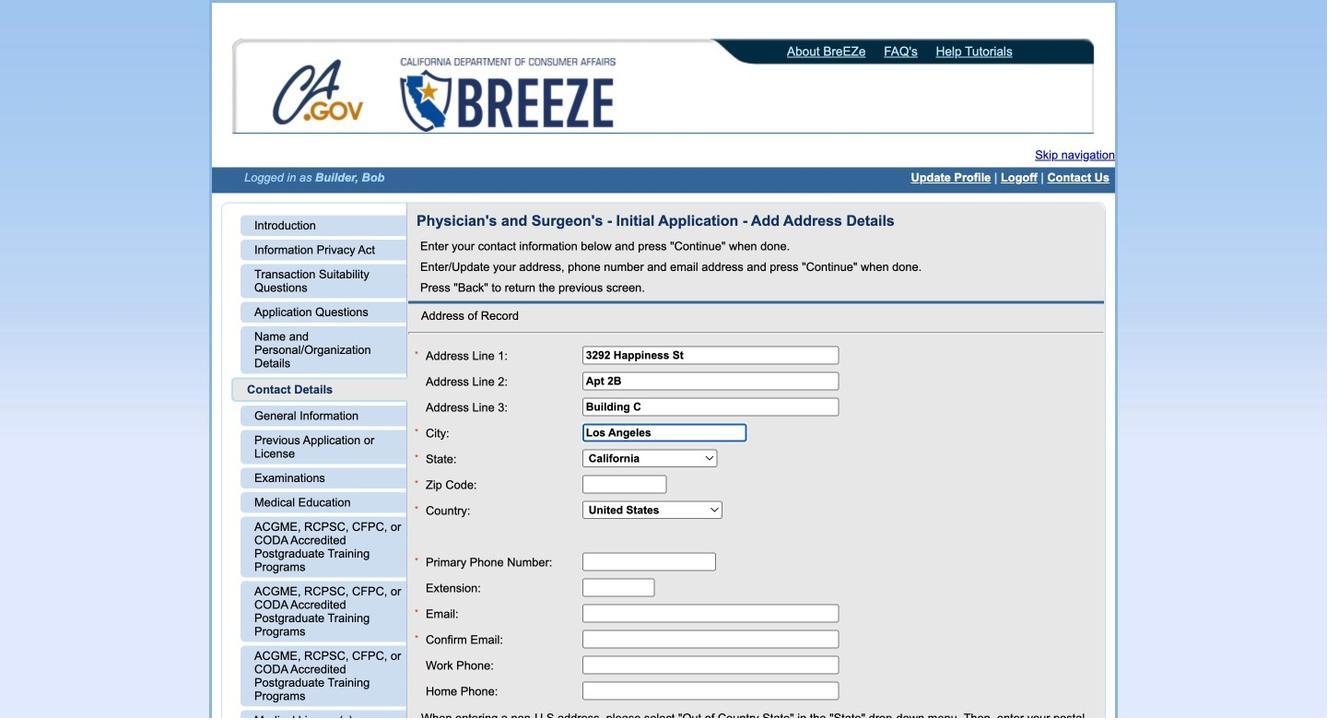 Task type: locate. For each thing, give the bounding box(es) containing it.
None text field
[[582, 346, 839, 364], [582, 372, 839, 390], [582, 423, 747, 442], [582, 552, 716, 571], [582, 604, 839, 622], [582, 681, 839, 700], [582, 346, 839, 364], [582, 372, 839, 390], [582, 423, 747, 442], [582, 552, 716, 571], [582, 604, 839, 622], [582, 681, 839, 700]]

None text field
[[582, 398, 839, 416], [582, 475, 667, 493], [582, 578, 655, 597], [582, 630, 839, 648], [582, 656, 839, 674], [582, 398, 839, 416], [582, 475, 667, 493], [582, 578, 655, 597], [582, 630, 839, 648], [582, 656, 839, 674]]



Task type: describe. For each thing, give the bounding box(es) containing it.
state of california breeze image
[[396, 58, 619, 132]]

ca.gov image
[[272, 58, 366, 130]]



